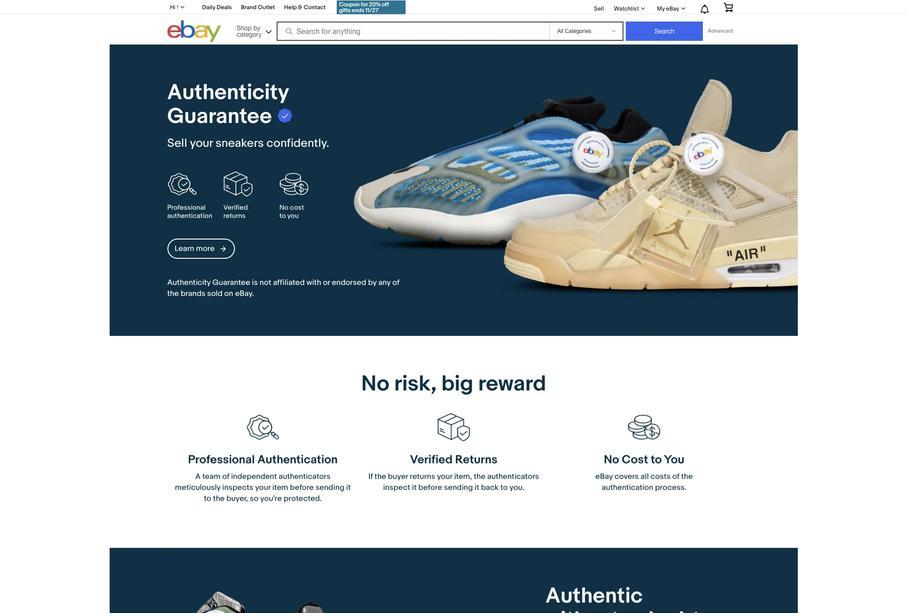Task type: describe. For each thing, give the bounding box(es) containing it.
all
[[641, 472, 649, 482]]

verified for verified returns
[[223, 203, 248, 212]]

so
[[250, 494, 258, 504]]

verified returns
[[223, 203, 248, 220]]

daily deals
[[202, 4, 232, 11]]

inspects
[[222, 483, 253, 493]]

no risk, big reward
[[361, 371, 546, 398]]

authentication
[[167, 212, 212, 220]]

no for no cost to you
[[280, 203, 289, 212]]

inspect
[[383, 483, 410, 493]]

shop
[[237, 24, 252, 31]]

authentication process.
[[602, 483, 687, 493]]

confidently.
[[267, 136, 329, 151]]

shop by category
[[237, 24, 262, 38]]

item
[[272, 483, 288, 493]]

risk,
[[394, 371, 437, 398]]

by inside 'shop by category'
[[254, 24, 261, 31]]

the inside a team of independent authenticators meticulously inspects your item before sending it to the buyer, so you're protected.
[[213, 494, 225, 504]]

buyer
[[388, 472, 408, 482]]

guarantee for authenticity guarantee
[[167, 104, 272, 130]]

learn more
[[175, 244, 217, 253]]

advanced link
[[703, 22, 738, 40]]

learn
[[175, 244, 194, 253]]

before inside a team of independent authenticators meticulously inspects your item before sending it to the buyer, so you're protected.
[[290, 483, 314, 493]]

advanced
[[708, 28, 733, 34]]

returns
[[455, 453, 498, 467]]

sending inside a team of independent authenticators meticulously inspects your item before sending it to the buyer, so you're protected.
[[316, 483, 344, 493]]

your shopping cart image
[[723, 3, 734, 12]]

get an extra 20% off image
[[337, 0, 406, 14]]

the up back
[[474, 472, 486, 482]]

a
[[195, 472, 201, 482]]

daily
[[202, 4, 215, 11]]

hi !
[[170, 4, 178, 11]]

verified for verified returns
[[410, 453, 453, 467]]

authenticity for authenticity guarantee
[[167, 80, 289, 106]]

it inside a team of independent authenticators meticulously inspects your item before sending it to the buyer, so you're protected.
[[346, 483, 351, 493]]

verified returns image
[[437, 411, 470, 444]]

no for no risk, big reward
[[361, 371, 389, 398]]

meticulously
[[175, 483, 220, 493]]

back
[[481, 483, 499, 493]]

the right if
[[375, 472, 386, 482]]

with
[[307, 278, 321, 287]]

no cost to you image
[[628, 411, 661, 444]]

banner containing daily deals
[[165, 0, 740, 45]]

before inside if the buyer returns your item, the authenticators inspect it before sending it back to you.
[[418, 483, 442, 493]]

sending inside if the buyer returns your item, the authenticators inspect it before sending it back to you.
[[444, 483, 473, 493]]

brand outlet
[[241, 4, 275, 11]]

professional authentication image
[[167, 169, 197, 199]]

sell link
[[590, 5, 608, 12]]

no for no cost to you
[[604, 453, 620, 467]]

returns inside verified returns
[[223, 212, 246, 220]]

item,
[[454, 472, 472, 482]]

my ebay
[[657, 5, 680, 12]]

brand
[[241, 4, 257, 11]]

Search for anything text field
[[278, 22, 548, 40]]

help & contact link
[[284, 2, 326, 13]]

if
[[368, 472, 373, 482]]

professional authentication image
[[246, 411, 279, 444]]

authenticity guarantee is not affiliated with or endorsed by any of the brands sold on ebay.
[[167, 278, 400, 298]]

professional authentication
[[188, 453, 338, 467]]

contact
[[304, 4, 326, 11]]

my ebay link
[[652, 0, 690, 17]]

authenticators inside if the buyer returns your item, the authenticators inspect it before sending it back to you.
[[487, 472, 539, 482]]

professional authentication
[[167, 203, 212, 220]]

to you
[[651, 453, 685, 467]]

learn more link
[[167, 239, 235, 259]]

→ image
[[217, 245, 228, 253]]

costs
[[651, 472, 671, 482]]

2 it from the left
[[412, 483, 417, 493]]

no cost to you
[[604, 453, 685, 467]]

sell for sell your sneakers confidently.
[[167, 136, 187, 151]]



Task type: vqa. For each thing, say whether or not it's contained in the screenshot.
THE ALL
yes



Task type: locate. For each thing, give the bounding box(es) containing it.
professional down professional authentication image
[[167, 203, 206, 212]]

of right the team
[[222, 472, 229, 482]]

1 horizontal spatial sell
[[594, 5, 604, 12]]

your up 'so'
[[255, 483, 271, 493]]

no cost to you
[[280, 203, 304, 220]]

to inside a team of independent authenticators meticulously inspects your item before sending it to the buyer, so you're protected.
[[204, 494, 211, 504]]

0 vertical spatial no
[[280, 203, 289, 212]]

your left sneakers on the left
[[190, 136, 213, 151]]

by
[[254, 24, 261, 31], [368, 278, 377, 287]]

independent
[[231, 472, 277, 482]]

returns down verified returns image
[[223, 212, 246, 220]]

2 vertical spatial no
[[604, 453, 620, 467]]

sell up professional authentication image
[[167, 136, 187, 151]]

1 horizontal spatial before
[[418, 483, 442, 493]]

2 horizontal spatial it
[[475, 483, 479, 493]]

watchlist link
[[609, 0, 650, 17]]

help & contact
[[284, 4, 326, 11]]

professional up the team
[[188, 453, 255, 467]]

of inside authenticity guarantee is not affiliated with or endorsed by any of the brands sold on ebay.
[[393, 278, 400, 287]]

authenticators inside a team of independent authenticators meticulously inspects your item before sending it to the buyer, so you're protected.
[[279, 472, 331, 482]]

3 it from the left
[[475, 483, 479, 493]]

before up "you're protected."
[[290, 483, 314, 493]]

sell your sneakers confidently.
[[167, 136, 329, 151]]

1 vertical spatial ebay
[[596, 472, 613, 482]]

verified
[[223, 203, 248, 212], [410, 453, 453, 467]]

cost
[[290, 203, 304, 212]]

verified up if the buyer returns your item, the authenticators inspect it before sending it back to you.
[[410, 453, 453, 467]]

to
[[280, 212, 286, 220], [204, 494, 211, 504]]

sell inside account "navigation"
[[594, 5, 604, 12]]

professional
[[167, 203, 206, 212], [188, 453, 255, 467]]

not
[[260, 278, 271, 287]]

brand outlet link
[[241, 2, 275, 13]]

my
[[657, 5, 665, 12]]

the down the to you
[[682, 472, 693, 482]]

1 authenticators from the left
[[279, 472, 331, 482]]

sell
[[594, 5, 604, 12], [167, 136, 187, 151]]

0 vertical spatial returns
[[223, 212, 246, 220]]

0 vertical spatial sell
[[594, 5, 604, 12]]

1 horizontal spatial sending
[[444, 483, 473, 493]]

deals
[[217, 4, 232, 11]]

1 horizontal spatial it
[[412, 483, 417, 493]]

no left risk,
[[361, 371, 389, 398]]

!
[[177, 4, 178, 11]]

2 sending from the left
[[444, 483, 473, 493]]

of right costs
[[673, 472, 680, 482]]

of
[[393, 278, 400, 287], [222, 472, 229, 482], [673, 472, 680, 482]]

0 vertical spatial by
[[254, 24, 261, 31]]

it
[[346, 483, 351, 493], [412, 483, 417, 493], [475, 483, 479, 493]]

ebay covers all costs of the authentication process.
[[596, 472, 693, 493]]

2 vertical spatial your
[[255, 483, 271, 493]]

0 horizontal spatial your
[[190, 136, 213, 151]]

2 authenticity from the top
[[167, 278, 211, 287]]

0 vertical spatial guarantee
[[167, 104, 272, 130]]

0 horizontal spatial ebay
[[596, 472, 613, 482]]

the inside ebay covers all costs of the authentication process.
[[682, 472, 693, 482]]

authentic
[[546, 583, 643, 610]]

1 vertical spatial guarantee
[[213, 278, 250, 287]]

affiliated
[[273, 278, 305, 287]]

0 horizontal spatial authenticators
[[279, 472, 331, 482]]

help
[[284, 4, 297, 11]]

0 vertical spatial ebay
[[666, 5, 680, 12]]

0 horizontal spatial returns
[[223, 212, 246, 220]]

your inside if the buyer returns your item, the authenticators inspect it before sending it back to you.
[[437, 472, 452, 482]]

1 it from the left
[[346, 483, 351, 493]]

verified returns
[[410, 453, 498, 467]]

1 horizontal spatial by
[[368, 278, 377, 287]]

1 horizontal spatial returns
[[410, 472, 435, 482]]

guarantee for authenticity guarantee is not affiliated with or endorsed by any of the brands sold on ebay.
[[213, 278, 250, 287]]

2 horizontal spatial your
[[437, 472, 452, 482]]

authenticity inside authenticity guarantee is not affiliated with or endorsed by any of the brands sold on ebay.
[[167, 278, 211, 287]]

a team of independent authenticators meticulously inspects your item before sending it to the buyer, so you're protected.
[[175, 472, 351, 504]]

0 vertical spatial verified
[[223, 203, 248, 212]]

to down meticulously
[[204, 494, 211, 504]]

brands
[[181, 289, 205, 298]]

ebay inside ebay covers all costs of the authentication process.
[[596, 472, 613, 482]]

the left brands
[[167, 289, 179, 298]]

1 horizontal spatial of
[[393, 278, 400, 287]]

banner
[[165, 0, 740, 45]]

1 authenticity from the top
[[167, 80, 289, 106]]

search image
[[286, 28, 293, 34]]

1 vertical spatial no
[[361, 371, 389, 398]]

endorsed
[[332, 278, 366, 287]]

category
[[237, 31, 262, 38]]

by inside authenticity guarantee is not affiliated with or endorsed by any of the brands sold on ebay.
[[368, 278, 377, 287]]

sending up "you're protected."
[[316, 483, 344, 493]]

verified down verified returns image
[[223, 203, 248, 212]]

or
[[323, 278, 330, 287]]

authenticity guarantee
[[167, 80, 289, 130]]

your inside a team of independent authenticators meticulously inspects your item before sending it to the buyer, so you're protected.
[[255, 483, 271, 493]]

of inside a team of independent authenticators meticulously inspects your item before sending it to the buyer, so you're protected.
[[222, 472, 229, 482]]

the
[[167, 289, 179, 298], [375, 472, 386, 482], [474, 472, 486, 482], [682, 472, 693, 482], [213, 494, 225, 504]]

the left 'buyer,'
[[213, 494, 225, 504]]

of right any
[[393, 278, 400, 287]]

0 horizontal spatial before
[[290, 483, 314, 493]]

None submit
[[626, 22, 703, 41]]

1 vertical spatial your
[[437, 472, 452, 482]]

you
[[287, 212, 299, 220]]

watchlist
[[614, 5, 639, 12]]

1 before from the left
[[290, 483, 314, 493]]

is
[[252, 278, 258, 287]]

0 horizontal spatial no
[[280, 203, 289, 212]]

1 vertical spatial to
[[204, 494, 211, 504]]

professional for professional authentication
[[167, 203, 206, 212]]

covers
[[615, 472, 639, 482]]

0 horizontal spatial of
[[222, 472, 229, 482]]

big reward
[[441, 371, 546, 398]]

no inside the no cost to you
[[280, 203, 289, 212]]

authenticators up "to you."
[[487, 472, 539, 482]]

0 vertical spatial professional
[[167, 203, 206, 212]]

sending down item,
[[444, 483, 473, 493]]

2 horizontal spatial of
[[673, 472, 680, 482]]

1 vertical spatial verified
[[410, 453, 453, 467]]

0 horizontal spatial by
[[254, 24, 261, 31]]

cost
[[622, 453, 649, 467]]

account navigation
[[165, 0, 740, 17]]

sold
[[207, 289, 223, 298]]

hi
[[170, 4, 175, 11]]

shop by category button
[[233, 20, 274, 40]]

your
[[190, 136, 213, 151], [437, 472, 452, 482], [255, 483, 271, 493]]

ebay
[[666, 5, 680, 12], [596, 472, 613, 482]]

if the buyer returns your item, the authenticators inspect it before sending it back to you.
[[368, 472, 539, 493]]

sell left watchlist
[[594, 5, 604, 12]]

no cost to you image
[[280, 169, 309, 199]]

to inside the no cost to you
[[280, 212, 286, 220]]

sell for sell
[[594, 5, 604, 12]]

no
[[280, 203, 289, 212], [361, 371, 389, 398], [604, 453, 620, 467]]

ebay right my
[[666, 5, 680, 12]]

your left item,
[[437, 472, 452, 482]]

sending
[[316, 483, 344, 493], [444, 483, 473, 493]]

authenticators down the authentication
[[279, 472, 331, 482]]

0 vertical spatial authenticity
[[167, 80, 289, 106]]

guarantee
[[167, 104, 272, 130], [213, 278, 250, 287]]

authenticity
[[167, 80, 289, 106], [167, 278, 211, 287]]

authentication
[[257, 453, 338, 467]]

1 horizontal spatial to
[[280, 212, 286, 220]]

ebay left the covers
[[596, 472, 613, 482]]

0 vertical spatial to
[[280, 212, 286, 220]]

guarantee up on ebay.
[[213, 278, 250, 287]]

ebay inside account "navigation"
[[666, 5, 680, 12]]

0 horizontal spatial it
[[346, 483, 351, 493]]

by right the shop
[[254, 24, 261, 31]]

more
[[196, 244, 215, 253]]

verified returns image
[[223, 169, 253, 199]]

of inside ebay covers all costs of the authentication process.
[[673, 472, 680, 482]]

professional for professional authentication
[[188, 453, 255, 467]]

daily deals link
[[202, 2, 232, 13]]

guarantee inside authenticity guarantee
[[167, 104, 272, 130]]

1 horizontal spatial verified
[[410, 453, 453, 467]]

guarantee inside authenticity guarantee is not affiliated with or endorsed by any of the brands sold on ebay.
[[213, 278, 250, 287]]

1 horizontal spatial no
[[361, 371, 389, 398]]

1 vertical spatial by
[[368, 278, 377, 287]]

1 horizontal spatial ebay
[[666, 5, 680, 12]]

buyer,
[[226, 494, 248, 504]]

0 horizontal spatial verified
[[223, 203, 248, 212]]

outlet
[[258, 4, 275, 11]]

professional inside 'professional authentication'
[[167, 203, 206, 212]]

2 horizontal spatial no
[[604, 453, 620, 467]]

any
[[379, 278, 391, 287]]

2 authenticators from the left
[[487, 472, 539, 482]]

sneakers
[[216, 136, 264, 151]]

0 horizontal spatial to
[[204, 494, 211, 504]]

returns
[[223, 212, 246, 220], [410, 472, 435, 482]]

the inside authenticity guarantee is not affiliated with or endorsed by any of the brands sold on ebay.
[[167, 289, 179, 298]]

guarantee up sneakers on the left
[[167, 104, 272, 130]]

to you.
[[501, 483, 524, 493]]

1 vertical spatial professional
[[188, 453, 255, 467]]

before
[[290, 483, 314, 493], [418, 483, 442, 493]]

1 vertical spatial returns
[[410, 472, 435, 482]]

&
[[298, 4, 303, 11]]

before right inspect
[[418, 483, 442, 493]]

2 before from the left
[[418, 483, 442, 493]]

by left any
[[368, 278, 377, 287]]

you're protected.
[[260, 494, 322, 504]]

team
[[202, 472, 220, 482]]

1 vertical spatial sell
[[167, 136, 187, 151]]

authenticity for authenticity guarantee is not affiliated with or endorsed by any of the brands sold on ebay.
[[167, 278, 211, 287]]

to left 'you'
[[280, 212, 286, 220]]

0 vertical spatial your
[[190, 136, 213, 151]]

0 horizontal spatial sell
[[167, 136, 187, 151]]

returns inside if the buyer returns your item, the authenticators inspect it before sending it back to you.
[[410, 472, 435, 482]]

no left cost
[[280, 203, 289, 212]]

0 horizontal spatial sending
[[316, 483, 344, 493]]

authenticators
[[279, 472, 331, 482], [487, 472, 539, 482]]

1 vertical spatial authenticity
[[167, 278, 211, 287]]

on ebay.
[[224, 289, 254, 298]]

1 horizontal spatial your
[[255, 483, 271, 493]]

1 sending from the left
[[316, 483, 344, 493]]

1 horizontal spatial authenticators
[[487, 472, 539, 482]]

returns right buyer
[[410, 472, 435, 482]]

no up the covers
[[604, 453, 620, 467]]



